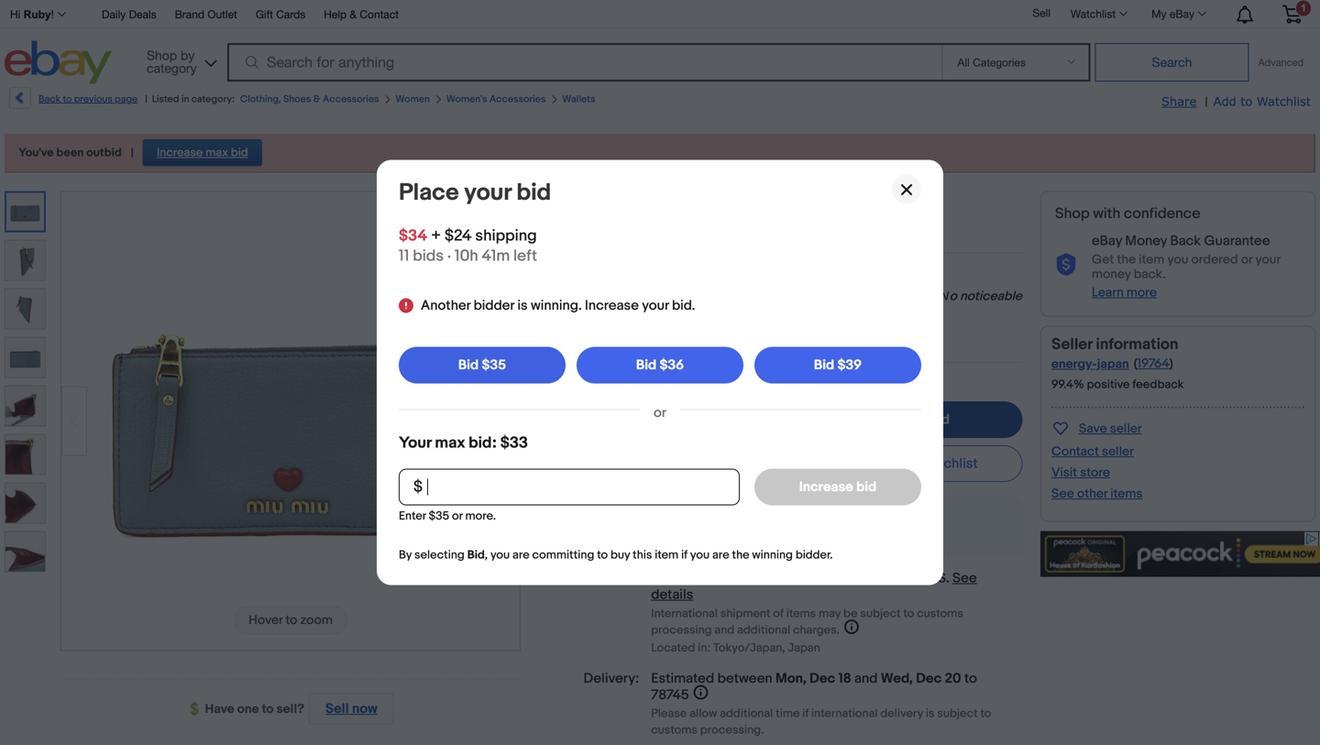 Task type: locate. For each thing, give the bounding box(es) containing it.
and up located in: tokyo/japan, japan
[[715, 623, 735, 638]]

to right one
[[262, 702, 274, 717]]

shipment
[[720, 607, 770, 621]]

bid down "another"
[[458, 357, 479, 374]]

1 vertical spatial increase
[[585, 297, 639, 314]]

max right "your"
[[435, 434, 465, 453]]

0 horizontal spatial $35
[[429, 509, 449, 523]]

add to watchlist
[[877, 456, 978, 472]]

0 vertical spatial and
[[715, 623, 735, 638]]

place up add to watchlist button
[[891, 412, 926, 428]]

2 horizontal spatial increase
[[799, 479, 853, 496]]

contact inside account navigation
[[360, 8, 399, 21]]

| right the share button
[[1205, 94, 1208, 110]]

bid inside increase bid button
[[856, 479, 877, 496]]

seller inside save seller button
[[1110, 421, 1142, 437]]

enter
[[399, 509, 426, 523]]

winning
[[752, 548, 793, 562]]

picture 5 of 8 image
[[6, 386, 45, 426]]

ordered
[[1191, 252, 1238, 268]]

by selecting bid , you are committing to buy this item if you are the winning bidder.
[[399, 548, 833, 562]]

None submit
[[1095, 43, 1249, 82]]

place for place your bid
[[399, 179, 459, 207]]

additional
[[737, 623, 790, 638], [720, 707, 773, 721]]

bids left ]
[[842, 378, 869, 394]]

0 horizontal spatial and
[[715, 623, 735, 638]]

1 horizontal spatial subject
[[937, 707, 978, 721]]

help & contact
[[324, 8, 399, 21]]

learn
[[1092, 285, 1124, 301]]

bid right selecting
[[467, 548, 485, 562]]

contact seller visit store see other items
[[1052, 444, 1143, 502]]

the up "expedited"
[[732, 548, 750, 562]]

1 horizontal spatial are
[[712, 548, 729, 562]]

another
[[421, 297, 471, 314]]

1 vertical spatial item
[[655, 548, 679, 562]]

item down money
[[1139, 252, 1165, 268]]

$35 for bid
[[482, 357, 506, 374]]

may
[[819, 607, 841, 621]]

heart
[[703, 191, 759, 217]]

0 vertical spatial see
[[1052, 486, 1074, 502]]

bids left ·
[[413, 247, 444, 266]]

0 horizontal spatial watchlist
[[1071, 7, 1116, 20]]

customs down .
[[917, 607, 963, 621]]

seller down 'save seller'
[[1102, 444, 1134, 460]]

09:54
[[752, 331, 789, 347]]

$34 + $24 shipping 11 bids · 10h 41m left
[[399, 226, 537, 266]]

0 vertical spatial watchlist
[[1071, 7, 1116, 20]]

picture 2 of 8 image
[[6, 241, 45, 280]]

if up us $24.00
[[681, 548, 688, 562]]

dec left 20
[[916, 671, 942, 687]]

add to watchlist button
[[819, 446, 1023, 482]]

or inside ebay money back guarantee get the item you ordered or your money back. learn more
[[1241, 252, 1253, 268]]

0 vertical spatial the
[[1117, 252, 1136, 268]]

increase max bid button
[[143, 139, 262, 166]]

increase up bidder.
[[799, 479, 853, 496]]

1 horizontal spatial miu
[[580, 191, 619, 217]]

0 vertical spatial or
[[1241, 252, 1253, 268]]

2 accessories from the left
[[490, 94, 546, 105]]

add down the place bid button
[[877, 456, 903, 472]]

left
[[513, 247, 537, 266]]

picture 4 of 8 image
[[6, 338, 45, 377]]

0 horizontal spatial sell
[[325, 701, 349, 717]]

1 vertical spatial the
[[732, 548, 750, 562]]

41m down damage,
[[675, 331, 699, 347]]

10h inside $34 + $24 shipping 11 bids · 10h 41m left
[[455, 247, 478, 266]]

to left watchlist
[[906, 456, 919, 472]]

more down the back. at top
[[1127, 285, 1157, 301]]

add
[[1213, 94, 1236, 108], [877, 456, 903, 472]]

1 vertical spatial your
[[1256, 252, 1281, 268]]

your up shipping
[[464, 179, 511, 207]]

0 horizontal spatial customs
[[651, 723, 698, 738]]

see inside see details
[[952, 570, 977, 587]]

1 horizontal spatial see
[[1052, 486, 1074, 502]]

back.
[[1134, 267, 1166, 282]]

confidence
[[1124, 205, 1201, 223]]

1 vertical spatial watchlist
[[1257, 94, 1311, 108]]

1 vertical spatial bid:
[[469, 434, 497, 453]]

accessories right women's at the top of the page
[[490, 94, 546, 105]]

1 horizontal spatial sell
[[1033, 7, 1051, 19]]

0 horizontal spatial increase
[[157, 146, 203, 160]]

bid inside "button"
[[814, 357, 834, 374]]

miu
[[537, 191, 576, 217], [580, 191, 619, 217]]

10h up bid $36
[[651, 331, 672, 347]]

with details__icon image left get
[[1055, 254, 1077, 277]]

place up +
[[399, 179, 459, 207]]

0 horizontal spatial with details__icon image
[[557, 517, 575, 535]]

sell left now
[[325, 701, 349, 717]]

bid inside the place bid button
[[930, 412, 950, 428]]

1 horizontal spatial the
[[1117, 252, 1136, 268]]

items right other
[[1110, 486, 1143, 502]]

buy
[[611, 548, 630, 562]]

1 vertical spatial with details__icon image
[[557, 517, 575, 535]]

0 vertical spatial back
[[39, 94, 61, 105]]

bid for bid $35
[[458, 357, 479, 374]]

max inside button
[[206, 146, 228, 160]]

max for bid
[[206, 146, 228, 160]]

1 vertical spatial $35
[[429, 509, 449, 523]]

max down category: at left top
[[206, 146, 228, 160]]

your max bid: $33
[[399, 434, 528, 453]]

is right all
[[802, 289, 812, 304]]

10h right ·
[[455, 247, 478, 266]]

to down outside in the bottom of the page
[[903, 607, 914, 621]]

0 vertical spatial increase
[[157, 146, 203, 160]]

additional up processing. in the right of the page
[[720, 707, 773, 721]]

0 vertical spatial ebay
[[1170, 7, 1195, 20]]

seller inside the contact seller visit store see other items
[[1102, 444, 1134, 460]]

& right help on the top left of the page
[[350, 8, 357, 21]]

current bid:
[[551, 378, 627, 394]]

your down guarantee
[[1256, 252, 1281, 268]]

bid $36 button
[[577, 347, 744, 384]]

1 vertical spatial more
[[919, 309, 943, 321]]

been
[[56, 146, 84, 160]]

items inside the contact seller visit store see other items
[[1110, 486, 1143, 502]]

0 vertical spatial bid:
[[603, 378, 627, 394]]

watchlist
[[1071, 7, 1116, 20], [1257, 94, 1311, 108]]

0 horizontal spatial bids
[[413, 247, 444, 266]]

1 horizontal spatial item
[[1139, 252, 1165, 268]]

picture 7 of 8 image
[[6, 484, 45, 523]]

0 horizontal spatial accessories
[[323, 94, 379, 105]]

contact right help on the top left of the page
[[360, 8, 399, 21]]

bid inside button
[[458, 357, 479, 374]]

0 horizontal spatial your
[[464, 179, 511, 207]]

increase up time left:
[[585, 297, 639, 314]]

us $32.00
[[637, 378, 749, 406]]

add inside share | add to watchlist
[[1213, 94, 1236, 108]]

picture 3 of 8 image
[[6, 289, 45, 329]]

items up charges.
[[786, 607, 816, 621]]

0 horizontal spatial items
[[786, 607, 816, 621]]

1 vertical spatial max
[[435, 434, 465, 453]]

add right share
[[1213, 94, 1236, 108]]

condition,
[[876, 289, 935, 304]]

increase inside button
[[799, 479, 853, 496]]

leather
[[624, 191, 698, 217]]

is right delivery
[[926, 707, 935, 721]]

1 horizontal spatial dec
[[916, 671, 942, 687]]

0 vertical spatial more
[[1127, 285, 1157, 301]]

sell for sell
[[1033, 7, 1051, 19]]

place inside loading details "dialog"
[[399, 179, 459, 207]]

& inside account navigation
[[350, 8, 357, 21]]

$
[[413, 478, 423, 497]]

japan
[[788, 641, 820, 656]]

0 horizontal spatial if
[[681, 548, 688, 562]]

you right ,
[[490, 548, 510, 562]]

winning.
[[531, 297, 582, 314]]

or down guarantee
[[1241, 252, 1253, 268]]

another bidder is winning. increase your bid.
[[421, 297, 695, 314]]

time
[[776, 707, 800, 721]]

if inside please allow additional time if international delivery is subject to customs processing.
[[802, 707, 809, 721]]

to inside share | add to watchlist
[[1241, 94, 1253, 108]]

save seller button
[[1052, 418, 1142, 439]]

contact up visit store 'link'
[[1052, 444, 1099, 460]]

back left previous
[[39, 94, 61, 105]]

additional inside please allow additional time if international delivery is subject to customs processing.
[[720, 707, 773, 721]]

$24
[[445, 226, 472, 246]]

us for us $24.00
[[651, 570, 669, 587]]

you up $24.00
[[690, 548, 710, 562]]

accessories right shoes at the top
[[323, 94, 379, 105]]

1 horizontal spatial max
[[435, 434, 465, 453]]

bid for bid $39
[[814, 357, 834, 374]]

seller for contact
[[1102, 444, 1134, 460]]

seller right "save"
[[1110, 421, 1142, 437]]

now
[[352, 701, 377, 717]]

your
[[399, 434, 431, 453]]

us down 'this'
[[651, 570, 669, 587]]

item inside loading details "dialog"
[[655, 548, 679, 562]]

to down advanced link
[[1241, 94, 1253, 108]]

0 vertical spatial items
[[1110, 486, 1143, 502]]

bid: left the $33
[[469, 434, 497, 453]]

clothing, shoes & accessories link
[[240, 94, 379, 105]]

bid left $36
[[636, 357, 657, 374]]

0 vertical spatial contact
[[360, 8, 399, 21]]

see right .
[[952, 570, 977, 587]]

dec
[[810, 671, 835, 687], [916, 671, 942, 687]]

more down ｎo at the right of page
[[919, 309, 943, 321]]

0 horizontal spatial 41m
[[482, 247, 510, 266]]

max for bid:
[[435, 434, 465, 453]]

1 vertical spatial 10h
[[651, 331, 672, 347]]

0 horizontal spatial max
[[206, 146, 228, 160]]

2 vertical spatial or
[[452, 509, 463, 523]]

place inside button
[[891, 412, 926, 428]]

or down bid $36 button
[[654, 405, 667, 421]]

enter $35 or more.
[[399, 509, 496, 523]]

this
[[633, 548, 652, 562]]

us down bid $36
[[637, 378, 667, 406]]

41m down shipping
[[482, 247, 510, 266]]

$24.00
[[672, 570, 717, 587]]

$35 inside button
[[482, 357, 506, 374]]

0 horizontal spatial see
[[952, 570, 977, 587]]

subject inside please allow additional time if international delivery is subject to customs processing.
[[937, 707, 978, 721]]

one
[[237, 702, 259, 717]]

1 horizontal spatial bids
[[842, 378, 869, 394]]

items
[[1110, 486, 1143, 502], [786, 607, 816, 621]]

ebay right my on the top right
[[1170, 7, 1195, 20]]

0 horizontal spatial or
[[452, 509, 463, 523]]

"
[[650, 289, 657, 304]]

& right shoes at the top
[[313, 94, 321, 105]]

1 horizontal spatial back
[[1170, 233, 1201, 249]]

10
[[826, 378, 839, 394]]

us $24.00
[[651, 570, 717, 587]]

to left buy
[[597, 548, 608, 562]]

ebay up get
[[1092, 233, 1122, 249]]

place your bid
[[399, 179, 551, 207]]

2 horizontal spatial you
[[1167, 252, 1189, 268]]

bid $39 button
[[755, 347, 921, 384]]

is inside loading details "dialog"
[[517, 297, 528, 314]]

1 vertical spatial or
[[654, 405, 667, 421]]

to right 20
[[964, 671, 977, 687]]

item right 'this'
[[655, 548, 679, 562]]

left:
[[614, 331, 639, 347]]

pm
[[792, 331, 812, 347]]

see down visit
[[1052, 486, 1074, 502]]

1 vertical spatial add
[[877, 456, 903, 472]]

$35 down the bidder
[[482, 357, 506, 374]]

expedited
[[720, 570, 785, 587]]

bid $35
[[458, 357, 506, 374]]

max inside loading details "dialog"
[[435, 434, 465, 453]]

expedited shipping from outside us .
[[720, 570, 952, 587]]

1 horizontal spatial your
[[642, 297, 669, 314]]

please
[[651, 707, 687, 721]]

0 vertical spatial subject
[[860, 607, 901, 621]]

$36
[[660, 357, 684, 374]]

1 horizontal spatial accessories
[[490, 94, 546, 105]]

0 vertical spatial bids
[[413, 247, 444, 266]]

miu left leather
[[580, 191, 619, 217]]

seller for save
[[1110, 421, 1142, 437]]

sell inside account navigation
[[1033, 7, 1051, 19]]

1 vertical spatial back
[[1170, 233, 1201, 249]]

your left bid.
[[642, 297, 669, 314]]

0 horizontal spatial are
[[513, 548, 530, 562]]

with details__icon image up committing
[[557, 517, 575, 535]]

2 horizontal spatial or
[[1241, 252, 1253, 268]]

0 horizontal spatial back
[[39, 94, 61, 105]]

1 horizontal spatial ebay
[[1170, 7, 1195, 20]]

picture 6 of 8 image
[[6, 435, 45, 474]]

0 horizontal spatial add
[[877, 456, 903, 472]]

bid: right 'current'
[[603, 378, 627, 394]]

0 vertical spatial 41m
[[482, 247, 510, 266]]

and right 18
[[854, 671, 878, 687]]

1 vertical spatial see
[[952, 570, 977, 587]]

located in: tokyo/japan, japan
[[651, 641, 820, 656]]

0 vertical spatial your
[[464, 179, 511, 207]]

page
[[115, 94, 138, 105]]

1 horizontal spatial if
[[802, 707, 809, 721]]

1 horizontal spatial with details__icon image
[[1055, 254, 1077, 277]]

2 miu from the left
[[580, 191, 619, 217]]

seller
[[1052, 335, 1093, 354]]

of
[[773, 607, 784, 621]]

and inside estimated between mon, dec 18 and wed, dec 20 to 78745
[[854, 671, 878, 687]]

watchlist inside share | add to watchlist
[[1257, 94, 1311, 108]]

contact inside the contact seller visit store see other items
[[1052, 444, 1099, 460]]

1 are from the left
[[513, 548, 530, 562]]

miu up shipping
[[537, 191, 576, 217]]

0 horizontal spatial bid:
[[469, 434, 497, 453]]

bid inside button
[[636, 357, 657, 374]]

back
[[39, 94, 61, 105], [1170, 233, 1201, 249]]

watchlist down 'advanced'
[[1257, 94, 1311, 108]]

1 horizontal spatial &
[[350, 8, 357, 21]]

watchlist right sell link
[[1071, 7, 1116, 20]]

0 vertical spatial seller
[[1110, 421, 1142, 437]]

shipping
[[475, 226, 537, 246]]

0 horizontal spatial more
[[919, 309, 943, 321]]

bids
[[413, 247, 444, 266], [842, 378, 869, 394]]

banner
[[5, 0, 1316, 89]]

1 horizontal spatial bid:
[[603, 378, 627, 394]]

0 horizontal spatial place
[[399, 179, 459, 207]]

with details__icon image
[[1055, 254, 1077, 277], [557, 517, 575, 535]]

increase inside button
[[157, 146, 203, 160]]

1 vertical spatial bids
[[842, 378, 869, 394]]

0 horizontal spatial the
[[732, 548, 750, 562]]

back inside ebay money back guarantee get the item you ordered or your money back. learn more
[[1170, 233, 1201, 249]]

0 vertical spatial sell
[[1033, 7, 1051, 19]]

" a pre-owned.the over all is very good condition, ｎo noticeable damage, but not perfect.  ◆reminder
[[650, 289, 1022, 322]]

additional down of
[[737, 623, 790, 638]]

1 horizontal spatial more
[[1127, 285, 1157, 301]]

and inside international shipment of items may be subject to customs processing and additional charges.
[[715, 623, 735, 638]]

customs inside international shipment of items may be subject to customs processing and additional charges.
[[917, 607, 963, 621]]

0 horizontal spatial subject
[[860, 607, 901, 621]]

to right delivery
[[980, 707, 991, 721]]

additional inside international shipment of items may be subject to customs processing and additional charges.
[[737, 623, 790, 638]]

sell left watchlist link
[[1033, 7, 1051, 19]]

or left more.
[[452, 509, 463, 523]]

customs down please
[[651, 723, 698, 738]]

0 horizontal spatial ebay
[[1092, 233, 1122, 249]]

0 vertical spatial $35
[[482, 357, 506, 374]]

is right the bidder
[[517, 297, 528, 314]]

$35 right enter
[[429, 509, 449, 523]]

but
[[704, 307, 723, 322]]

picture 8 of 8 image
[[6, 532, 45, 572]]

sell inside sell now link
[[325, 701, 349, 717]]

you right the back. at top
[[1167, 252, 1189, 268]]

1 horizontal spatial items
[[1110, 486, 1143, 502]]

0 vertical spatial add
[[1213, 94, 1236, 108]]

0 horizontal spatial miu
[[537, 191, 576, 217]]

place for place bid
[[891, 412, 926, 428]]

are right ,
[[513, 548, 530, 562]]

to inside loading details "dialog"
[[597, 548, 608, 562]]

selecting
[[414, 548, 465, 562]]

1 horizontal spatial add
[[1213, 94, 1236, 108]]

subject right be
[[860, 607, 901, 621]]

0 vertical spatial place
[[399, 179, 459, 207]]

bid up [
[[814, 357, 834, 374]]

0 horizontal spatial item
[[655, 548, 679, 562]]

if right time
[[802, 707, 809, 721]]

1 vertical spatial seller
[[1102, 444, 1134, 460]]

dec left 18
[[810, 671, 835, 687]]

2 horizontal spatial is
[[926, 707, 935, 721]]

items inside international shipment of items may be subject to customs processing and additional charges.
[[786, 607, 816, 621]]

the right get
[[1117, 252, 1136, 268]]

0 horizontal spatial contact
[[360, 8, 399, 21]]

subject down 20
[[937, 707, 978, 721]]

back up ordered
[[1170, 233, 1201, 249]]

1 vertical spatial items
[[786, 607, 816, 621]]

current
[[551, 378, 599, 394]]

increase down in
[[157, 146, 203, 160]]

subject
[[860, 607, 901, 621], [937, 707, 978, 721]]

$39
[[837, 357, 862, 374]]

ebay inside account navigation
[[1170, 7, 1195, 20]]

are up $24.00
[[712, 548, 729, 562]]

have one to sell?
[[205, 702, 305, 717]]

1 vertical spatial ebay
[[1092, 233, 1122, 249]]

1 horizontal spatial and
[[854, 671, 878, 687]]



Task type: describe. For each thing, give the bounding box(es) containing it.
| inside share | add to watchlist
[[1205, 94, 1208, 110]]

(
[[1134, 356, 1137, 372]]

clothing,
[[240, 94, 281, 105]]

miu miu leather heart coin purse wallet /9s0486 - picture 1 of 8 image
[[61, 190, 520, 648]]

$35 for enter
[[429, 509, 449, 523]]

2 are from the left
[[712, 548, 729, 562]]

see inside the contact seller visit store see other items
[[1052, 486, 1074, 502]]

)
[[1170, 356, 1173, 372]]

0 horizontal spatial you
[[490, 548, 510, 562]]

0 vertical spatial with details__icon image
[[1055, 254, 1077, 277]]

money
[[1125, 233, 1167, 249]]

to left previous
[[63, 94, 72, 105]]

sell link
[[1024, 7, 1059, 19]]

,
[[485, 548, 488, 562]]

read more
[[894, 309, 943, 321]]

committing
[[532, 548, 594, 562]]

sell?
[[277, 702, 305, 717]]

all
[[786, 289, 799, 304]]

today
[[712, 331, 749, 347]]

gift
[[256, 8, 273, 21]]

bid for bid $36
[[636, 357, 657, 374]]

guarantee
[[1204, 233, 1270, 249]]

10 bids link
[[826, 378, 869, 394]]

noticeable
[[960, 289, 1022, 304]]

item inside ebay money back guarantee get the item you ordered or your money back. learn more
[[1139, 252, 1165, 268]]

sell for sell now
[[325, 701, 349, 717]]

my ebay link
[[1141, 3, 1215, 25]]

19764
[[1137, 356, 1170, 372]]

over
[[758, 289, 783, 304]]

you've been outbid |
[[18, 146, 134, 160]]

11
[[399, 247, 409, 266]]

increase max bid
[[157, 146, 248, 160]]

with
[[1093, 205, 1121, 223]]

you've
[[18, 146, 54, 160]]

/9s0486
[[537, 217, 628, 243]]

japan
[[1097, 357, 1129, 372]]

my
[[1152, 7, 1167, 20]]

increase bid button
[[755, 469, 921, 506]]

bid inside increase max bid button
[[231, 146, 248, 160]]

1 horizontal spatial or
[[654, 405, 667, 421]]

us for us $32.00
[[637, 378, 667, 406]]

to inside please allow additional time if international delivery is subject to customs processing.
[[980, 707, 991, 721]]

is inside please allow additional time if international delivery is subject to customs processing.
[[926, 707, 935, 721]]

19764 link
[[1137, 356, 1170, 372]]

20
[[945, 671, 961, 687]]

daily
[[102, 8, 126, 21]]

2 dec from the left
[[916, 671, 942, 687]]

bid $36
[[636, 357, 684, 374]]

$ text field
[[399, 469, 740, 506]]

99.4%
[[1052, 378, 1084, 392]]

1 dec from the left
[[810, 671, 835, 687]]

| left today
[[704, 331, 707, 347]]

banner containing sell
[[5, 0, 1316, 89]]

see other items link
[[1052, 486, 1143, 502]]

seller information energy-japan ( 19764 ) 99.4% positive feedback
[[1052, 335, 1184, 392]]

wed,
[[881, 671, 913, 687]]

have
[[205, 702, 234, 717]]

ebay inside ebay money back guarantee get the item you ordered or your money back. learn more
[[1092, 233, 1122, 249]]

bid.
[[672, 297, 695, 314]]

advanced link
[[1249, 44, 1313, 81]]

1 horizontal spatial 10h
[[651, 331, 672, 347]]

daily deals
[[102, 8, 156, 21]]

more inside ebay money back guarantee get the item you ordered or your money back. learn more
[[1127, 285, 1157, 301]]

details
[[651, 587, 693, 603]]

owned.the
[[693, 289, 755, 304]]

women link
[[396, 94, 430, 105]]

tokyo/japan,
[[713, 641, 785, 656]]

gift cards
[[256, 8, 306, 21]]

save seller
[[1079, 421, 1142, 437]]

ｎo
[[938, 289, 957, 304]]

41m inside $34 + $24 shipping 11 bids · 10h 41m left
[[482, 247, 510, 266]]

be
[[843, 607, 858, 621]]

is inside " a pre-owned.the over all is very good condition, ｎo noticeable damage, but not perfect.  ◆reminder
[[802, 289, 812, 304]]

your shopping cart contains 1 item image
[[1282, 5, 1303, 23]]

help & contact link
[[324, 5, 399, 25]]

if inside loading details "dialog"
[[681, 548, 688, 562]]

add inside button
[[877, 456, 903, 472]]

picture 1 of 8 image
[[6, 193, 44, 231]]

$34
[[399, 226, 427, 246]]

gift cards link
[[256, 5, 306, 25]]

advertisement region
[[1041, 531, 1320, 577]]

dollar sign image
[[190, 702, 205, 717]]

contact seller link
[[1052, 444, 1134, 460]]

| left listed on the left top of the page
[[145, 94, 147, 105]]

please allow additional time if international delivery is subject to customs processing.
[[651, 707, 991, 738]]

not
[[726, 307, 745, 322]]

the inside loading details "dialog"
[[732, 548, 750, 562]]

1 vertical spatial 41m
[[675, 331, 699, 347]]

bid: inside loading details "dialog"
[[469, 434, 497, 453]]

store
[[1080, 465, 1110, 481]]

processing.
[[700, 723, 764, 738]]

you inside ebay money back guarantee get the item you ordered or your money back. learn more
[[1167, 252, 1189, 268]]

feedback
[[1133, 378, 1184, 392]]

| right outbid
[[131, 146, 134, 160]]

1 miu from the left
[[537, 191, 576, 217]]

pre-
[[668, 289, 693, 304]]

outside
[[878, 570, 925, 587]]

2 vertical spatial your
[[642, 297, 669, 314]]

other
[[1077, 486, 1108, 502]]

1 vertical spatial &
[[313, 94, 321, 105]]

shoes
[[283, 94, 311, 105]]

wallet
[[876, 191, 939, 217]]

to inside button
[[906, 456, 919, 472]]

see details link
[[651, 570, 977, 603]]

your inside ebay money back guarantee get the item you ordered or your money back. learn more
[[1256, 252, 1281, 268]]

daily deals link
[[102, 5, 156, 25]]

subject inside international shipment of items may be subject to customs processing and additional charges.
[[860, 607, 901, 621]]

watchlist inside account navigation
[[1071, 7, 1116, 20]]

clothing, shoes & accessories
[[240, 94, 379, 105]]

help
[[324, 8, 347, 21]]

to inside international shipment of items may be subject to customs processing and additional charges.
[[903, 607, 914, 621]]

damage,
[[650, 307, 701, 322]]

$33
[[500, 434, 528, 453]]

increase for increase max bid
[[157, 146, 203, 160]]

1 horizontal spatial you
[[690, 548, 710, 562]]

sell now link
[[305, 694, 394, 725]]

watchlist
[[922, 456, 978, 472]]

outlet
[[208, 8, 237, 21]]

information
[[1096, 335, 1179, 354]]

share button
[[1162, 94, 1197, 110]]

loading details dialog
[[0, 0, 1320, 745]]

women's
[[446, 94, 487, 105]]

1 accessories from the left
[[323, 94, 379, 105]]

ebay money back guarantee get the item you ordered or your money back. learn more
[[1092, 233, 1281, 301]]

bids inside $34 + $24 shipping 11 bids · 10h 41m left
[[413, 247, 444, 266]]

back to previous page link
[[7, 87, 138, 116]]

cards
[[276, 8, 306, 21]]

1 horizontal spatial increase
[[585, 297, 639, 314]]

place bid
[[891, 412, 950, 428]]

increase for increase bid
[[799, 479, 853, 496]]

bidder
[[474, 297, 514, 314]]

from
[[846, 570, 875, 587]]

in:
[[698, 641, 711, 656]]

us right outside in the bottom of the page
[[928, 570, 946, 587]]

to inside estimated between mon, dec 18 and wed, dec 20 to 78745
[[964, 671, 977, 687]]

mon,
[[776, 671, 807, 687]]

the inside ebay money back guarantee get the item you ordered or your money back. learn more
[[1117, 252, 1136, 268]]

women's accessories
[[446, 94, 546, 105]]

watchlist link
[[1061, 3, 1136, 25]]

perfect.
[[748, 307, 795, 322]]

customs inside please allow additional time if international delivery is subject to customs processing.
[[651, 723, 698, 738]]

account navigation
[[5, 0, 1316, 28]]



Task type: vqa. For each thing, say whether or not it's contained in the screenshot.
Noise within the Bose QuietComfort 45 Noise Cancelling Headphones, Certified Refurbished
no



